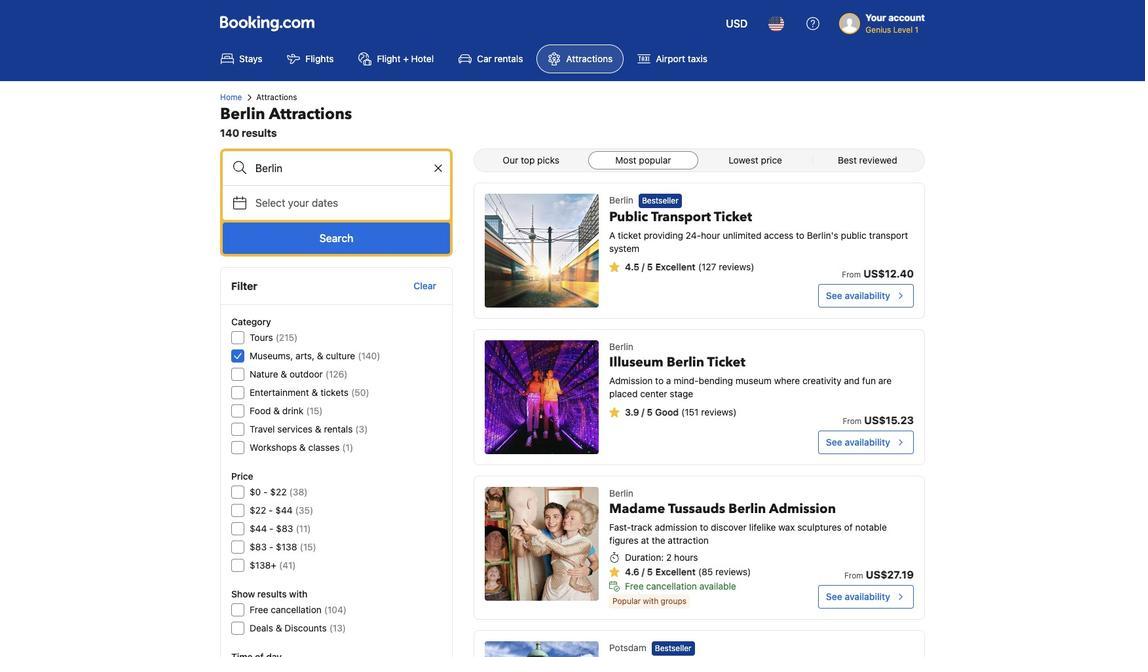 Task type: locate. For each thing, give the bounding box(es) containing it.
0 horizontal spatial cancellation
[[271, 605, 322, 616]]

(104)
[[324, 605, 347, 616]]

(15) down entertainment & tickets (50)
[[306, 406, 323, 417]]

1 vertical spatial from
[[843, 417, 862, 427]]

from for illuseum berlin ticket
[[843, 417, 862, 427]]

from us$12.40
[[842, 268, 914, 280]]

berlin up the 'public'
[[609, 195, 634, 206]]

& right deals
[[276, 623, 282, 634]]

1 vertical spatial see availability
[[826, 437, 891, 448]]

$44 down the $22 - $44 (35)
[[250, 524, 267, 535]]

24-
[[686, 230, 701, 241]]

2 / from the top
[[642, 407, 645, 418]]

2 5 from the top
[[647, 407, 653, 418]]

cancellation up deals & discounts (13)
[[271, 605, 322, 616]]

3 5 from the top
[[647, 567, 653, 578]]

2 vertical spatial from
[[845, 571, 864, 581]]

(15)
[[306, 406, 323, 417], [300, 542, 316, 553]]

mind-
[[674, 375, 699, 387]]

3 see availability from the top
[[826, 592, 891, 603]]

- down $0 - $22 (38)
[[269, 505, 273, 516]]

0 vertical spatial bestseller
[[642, 196, 679, 206]]

duration:
[[625, 552, 664, 564]]

1 horizontal spatial admission
[[769, 501, 836, 518]]

3 availability from the top
[[845, 592, 891, 603]]

free
[[625, 581, 644, 592], [250, 605, 268, 616]]

0 horizontal spatial rentals
[[324, 424, 353, 435]]

from for madame tussauds berlin admission
[[845, 571, 864, 581]]

2 vertical spatial see availability
[[826, 592, 891, 603]]

admission inside berlin madame tussauds berlin admission fast-track admission to discover lifelike wax sculptures of notable figures at the attraction
[[769, 501, 836, 518]]

- for $22
[[269, 505, 273, 516]]

$0
[[250, 487, 261, 498]]

1 horizontal spatial $22
[[270, 487, 287, 498]]

5 down 'duration:'
[[647, 567, 653, 578]]

(11)
[[296, 524, 311, 535]]

berlin inside berlin attractions 140 results
[[220, 104, 265, 125]]

2 vertical spatial to
[[700, 522, 709, 533]]

0 horizontal spatial admission
[[609, 375, 653, 387]]

& up entertainment
[[281, 369, 287, 380]]

2 see availability from the top
[[826, 437, 891, 448]]

2 vertical spatial see
[[826, 592, 843, 603]]

0 vertical spatial to
[[796, 230, 805, 241]]

(15) for food & drink (15)
[[306, 406, 323, 417]]

availability for madame tussauds berlin admission
[[845, 592, 891, 603]]

most popular
[[616, 155, 671, 166]]

to right access
[[796, 230, 805, 241]]

see availability for madame tussauds berlin admission
[[826, 592, 891, 603]]

from left us$27.19
[[845, 571, 864, 581]]

1 vertical spatial to
[[655, 375, 664, 387]]

wax
[[779, 522, 795, 533]]

free up deals
[[250, 605, 268, 616]]

& left drink
[[273, 406, 280, 417]]

(38)
[[289, 487, 308, 498]]

1
[[915, 25, 919, 35]]

0 vertical spatial cancellation
[[646, 581, 697, 592]]

attractions link
[[537, 45, 624, 73]]

0 vertical spatial 5
[[647, 262, 653, 273]]

0 vertical spatial ticket
[[714, 209, 752, 226]]

0 vertical spatial free
[[625, 581, 644, 592]]

admission up the wax on the right of page
[[769, 501, 836, 518]]

& for workshops & classes
[[299, 442, 306, 453]]

0 vertical spatial see availability
[[826, 290, 891, 301]]

(15) down (11) on the left of page
[[300, 542, 316, 553]]

0 horizontal spatial $22
[[250, 505, 266, 516]]

1 horizontal spatial cancellation
[[646, 581, 697, 592]]

genius
[[866, 25, 891, 35]]

with left groups
[[643, 597, 659, 607]]

see availability down 'from us$27.19'
[[826, 592, 891, 603]]

workshops & classes (1)
[[250, 442, 353, 453]]

from
[[842, 270, 861, 280], [843, 417, 862, 427], [845, 571, 864, 581]]

a
[[666, 375, 671, 387]]

/ right 3.9
[[642, 407, 645, 418]]

$22 down $0
[[250, 505, 266, 516]]

flights link
[[276, 45, 345, 73]]

0 vertical spatial (15)
[[306, 406, 323, 417]]

- right $0
[[264, 487, 268, 498]]

$0 - $22 (38)
[[250, 487, 308, 498]]

1 see availability from the top
[[826, 290, 891, 301]]

from inside 'from us$27.19'
[[845, 571, 864, 581]]

0 vertical spatial $44
[[275, 505, 293, 516]]

from us$15.23
[[843, 415, 914, 427]]

1 vertical spatial cancellation
[[271, 605, 322, 616]]

reviews) right (151
[[701, 407, 737, 418]]

to inside berlin illuseum berlin ticket admission to a mind-bending museum where creativity and fun are placed center stage
[[655, 375, 664, 387]]

1 5 from the top
[[647, 262, 653, 273]]

rentals
[[494, 53, 523, 64], [324, 424, 353, 435]]

services
[[277, 424, 313, 435]]

tours
[[250, 332, 273, 343]]

see availability down from us$15.23
[[826, 437, 891, 448]]

(215)
[[276, 332, 298, 343]]

classes
[[308, 442, 340, 453]]

& for food & drink
[[273, 406, 280, 417]]

system
[[609, 243, 640, 254]]

5 for transport
[[647, 262, 653, 273]]

berlin for berlin
[[609, 195, 634, 206]]

nature
[[250, 369, 278, 380]]

admission
[[609, 375, 653, 387], [769, 501, 836, 518]]

- down the $22 - $44 (35)
[[269, 524, 274, 535]]

free cancellation (104)
[[250, 605, 347, 616]]

0 vertical spatial /
[[642, 262, 645, 273]]

excellent up 'free cancellation available'
[[656, 567, 696, 578]]

from left us$15.23
[[843, 417, 862, 427]]

1 vertical spatial ticket
[[707, 354, 746, 372]]

admission inside berlin illuseum berlin ticket admission to a mind-bending museum where creativity and fun are placed center stage
[[609, 375, 653, 387]]

1 availability from the top
[[845, 290, 891, 301]]

to inside public transport ticket a ticket providing 24-hour unlimited access to berlin's public transport system
[[796, 230, 805, 241]]

(127
[[698, 262, 717, 273]]

rentals up (1)
[[324, 424, 353, 435]]

lifelike
[[749, 522, 776, 533]]

$22 - $44 (35)
[[250, 505, 313, 516]]

2 excellent from the top
[[656, 567, 696, 578]]

1 vertical spatial availability
[[845, 437, 891, 448]]

see availability down the from us$12.40 in the top right of the page
[[826, 290, 891, 301]]

best
[[838, 155, 857, 166]]

car rentals link
[[448, 45, 534, 73]]

$44 up $44 - $83 (11)
[[275, 505, 293, 516]]

/ for transport
[[642, 262, 645, 273]]

bestseller right potsdam
[[655, 644, 692, 654]]

$83 up $83 - $138 (15)
[[276, 524, 293, 535]]

ticket inside public transport ticket a ticket providing 24-hour unlimited access to berlin's public transport system
[[714, 209, 752, 226]]

0 horizontal spatial to
[[655, 375, 664, 387]]

/ right 4.5
[[642, 262, 645, 273]]

see for public transport ticket
[[826, 290, 843, 301]]

0 horizontal spatial $83
[[250, 542, 267, 553]]

1 vertical spatial rentals
[[324, 424, 353, 435]]

search
[[320, 233, 353, 244]]

1 vertical spatial bestseller
[[655, 644, 692, 654]]

airport taxis link
[[627, 45, 719, 73]]

3.9 / 5 good (151 reviews)
[[625, 407, 737, 418]]

1 vertical spatial excellent
[[656, 567, 696, 578]]

1 / from the top
[[642, 262, 645, 273]]

availability down from us$15.23
[[845, 437, 891, 448]]

berlin up "madame"
[[609, 488, 634, 499]]

select
[[256, 197, 285, 209]]

1 see from the top
[[826, 290, 843, 301]]

reviews)
[[719, 262, 755, 273], [701, 407, 737, 418], [716, 567, 751, 578]]

drink
[[282, 406, 304, 417]]

from inside the from us$12.40
[[842, 270, 861, 280]]

berlin
[[220, 104, 265, 125], [609, 195, 634, 206], [609, 341, 634, 353], [667, 354, 705, 372], [609, 488, 634, 499], [729, 501, 766, 518]]

5 right 4.5
[[647, 262, 653, 273]]

bestseller for potsdam
[[655, 644, 692, 654]]

show
[[231, 589, 255, 600]]

2 vertical spatial availability
[[845, 592, 891, 603]]

admission up 'placed'
[[609, 375, 653, 387]]

0 vertical spatial results
[[242, 127, 277, 139]]

berlin up the illuseum
[[609, 341, 634, 353]]

& up classes
[[315, 424, 322, 435]]

reviews) up available
[[716, 567, 751, 578]]

- for $44
[[269, 524, 274, 535]]

1 excellent from the top
[[656, 262, 696, 273]]

2 vertical spatial 5
[[647, 567, 653, 578]]

1 vertical spatial $22
[[250, 505, 266, 516]]

1 horizontal spatial $83
[[276, 524, 293, 535]]

0 vertical spatial see
[[826, 290, 843, 301]]

1 vertical spatial admission
[[769, 501, 836, 518]]

flights
[[306, 53, 334, 64]]

2 see from the top
[[826, 437, 843, 448]]

3 see from the top
[[826, 592, 843, 603]]

0 vertical spatial availability
[[845, 290, 891, 301]]

1 vertical spatial 5
[[647, 407, 653, 418]]

0 vertical spatial $22
[[270, 487, 287, 498]]

with up the 'free cancellation (104)'
[[289, 589, 308, 600]]

+
[[403, 53, 409, 64]]

cancellation up groups
[[646, 581, 697, 592]]

1 vertical spatial free
[[250, 605, 268, 616]]

0 vertical spatial admission
[[609, 375, 653, 387]]

bestseller up transport
[[642, 196, 679, 206]]

1 vertical spatial (15)
[[300, 542, 316, 553]]

1 horizontal spatial free
[[625, 581, 644, 592]]

1 horizontal spatial $44
[[275, 505, 293, 516]]

1 horizontal spatial to
[[700, 522, 709, 533]]

your
[[866, 12, 887, 23]]

museum
[[736, 375, 772, 387]]

excellent left the (127
[[656, 262, 696, 273]]

entertainment & tickets (50)
[[250, 387, 369, 398]]

attraction
[[668, 535, 709, 547]]

excellent for (85
[[656, 567, 696, 578]]

$22
[[270, 487, 287, 498], [250, 505, 266, 516]]

tussauds
[[668, 501, 725, 518]]

availability down the from us$12.40 in the top right of the page
[[845, 290, 891, 301]]

potsdam
[[609, 643, 647, 654]]

stage
[[670, 389, 693, 400]]

availability down 'from us$27.19'
[[845, 592, 891, 603]]

level
[[894, 25, 913, 35]]

free down 4.6
[[625, 581, 644, 592]]

1 vertical spatial see
[[826, 437, 843, 448]]

- left $138
[[269, 542, 273, 553]]

food
[[250, 406, 271, 417]]

-
[[264, 487, 268, 498], [269, 505, 273, 516], [269, 524, 274, 535], [269, 542, 273, 553]]

1 vertical spatial /
[[642, 407, 645, 418]]

$83 up $138+
[[250, 542, 267, 553]]

attractions inside berlin attractions 140 results
[[269, 104, 352, 125]]

entertainment
[[250, 387, 309, 398]]

/ right 4.6
[[642, 567, 645, 578]]

to left a
[[655, 375, 664, 387]]

0 vertical spatial $83
[[276, 524, 293, 535]]

us$12.40
[[864, 268, 914, 280]]

140
[[220, 127, 239, 139]]

2 vertical spatial /
[[642, 567, 645, 578]]

0 vertical spatial from
[[842, 270, 861, 280]]

bestseller for berlin
[[642, 196, 679, 206]]

1 horizontal spatial rentals
[[494, 53, 523, 64]]

to down tussauds
[[700, 522, 709, 533]]

from inside from us$15.23
[[843, 417, 862, 427]]

(35)
[[295, 505, 313, 516]]

0 vertical spatial rentals
[[494, 53, 523, 64]]

& left tickets
[[312, 387, 318, 398]]

berlin up mind-
[[667, 354, 705, 372]]

& right "arts,"
[[317, 351, 323, 362]]

from left us$12.40
[[842, 270, 861, 280]]

ticket up unlimited at top
[[714, 209, 752, 226]]

dates
[[312, 197, 338, 209]]

account
[[889, 12, 925, 23]]

good
[[655, 407, 679, 418]]

& down travel services & rentals (3)
[[299, 442, 306, 453]]

berlin down home
[[220, 104, 265, 125]]

0 vertical spatial reviews)
[[719, 262, 755, 273]]

availability
[[845, 290, 891, 301], [845, 437, 891, 448], [845, 592, 891, 603]]

$22 up the $22 - $44 (35)
[[270, 487, 287, 498]]

car rentals
[[477, 53, 523, 64]]

your account menu your account genius level 1 element
[[840, 6, 931, 36]]

ticket up bending
[[707, 354, 746, 372]]

1 vertical spatial reviews)
[[701, 407, 737, 418]]

rentals right car
[[494, 53, 523, 64]]

0 horizontal spatial $44
[[250, 524, 267, 535]]

5 left good
[[647, 407, 653, 418]]

2 vertical spatial attractions
[[269, 104, 352, 125]]

0 horizontal spatial with
[[289, 589, 308, 600]]

$44 - $83 (11)
[[250, 524, 311, 535]]

results right 140 at the left
[[242, 127, 277, 139]]

2 availability from the top
[[845, 437, 891, 448]]

1 vertical spatial $44
[[250, 524, 267, 535]]

available
[[700, 581, 736, 592]]

0 vertical spatial excellent
[[656, 262, 696, 273]]

1 vertical spatial results
[[257, 589, 287, 600]]

clear
[[414, 280, 436, 292]]

results down the $138+ (41)
[[257, 589, 287, 600]]

reviews) right the (127
[[719, 262, 755, 273]]

2 horizontal spatial to
[[796, 230, 805, 241]]

our
[[503, 155, 519, 166]]

0 horizontal spatial free
[[250, 605, 268, 616]]



Task type: describe. For each thing, give the bounding box(es) containing it.
see for madame tussauds berlin admission
[[826, 592, 843, 603]]

stays link
[[210, 45, 274, 73]]

- for $0
[[264, 487, 268, 498]]

booking.com image
[[220, 16, 315, 31]]

reviewed
[[860, 155, 898, 166]]

(15) for $83 - $138 (15)
[[300, 542, 316, 553]]

fun
[[862, 375, 876, 387]]

& for deals & discounts
[[276, 623, 282, 634]]

berlin for berlin illuseum berlin ticket admission to a mind-bending museum where creativity and fun are placed center stage
[[609, 341, 634, 353]]

track
[[631, 522, 653, 533]]

3 / from the top
[[642, 567, 645, 578]]

outdoor
[[290, 369, 323, 380]]

arts,
[[296, 351, 315, 362]]

0 vertical spatial attractions
[[566, 53, 613, 64]]

1 vertical spatial $83
[[250, 542, 267, 553]]

ticket
[[618, 230, 642, 241]]

to inside berlin madame tussauds berlin admission fast-track admission to discover lifelike wax sculptures of notable figures at the attraction
[[700, 522, 709, 533]]

picks
[[537, 155, 560, 166]]

filter
[[231, 280, 258, 292]]

1 horizontal spatial with
[[643, 597, 659, 607]]

your account genius level 1
[[866, 12, 925, 35]]

us$27.19
[[866, 569, 914, 581]]

public
[[609, 209, 648, 226]]

Where are you going? search field
[[223, 151, 450, 185]]

madame
[[609, 501, 665, 518]]

free for free cancellation available
[[625, 581, 644, 592]]

$138+
[[250, 560, 277, 571]]

creativity
[[803, 375, 842, 387]]

culture
[[326, 351, 355, 362]]

taxis
[[688, 53, 708, 64]]

your
[[288, 197, 309, 209]]

reviews) for berlin
[[701, 407, 737, 418]]

notable
[[855, 522, 887, 533]]

5 for illuseum
[[647, 407, 653, 418]]

availability for public transport ticket
[[845, 290, 891, 301]]

fast-
[[609, 522, 631, 533]]

flight
[[377, 53, 401, 64]]

2 vertical spatial reviews)
[[716, 567, 751, 578]]

home
[[220, 92, 242, 102]]

admission for illuseum berlin ticket
[[609, 375, 653, 387]]

illuseum berlin ticket image
[[485, 341, 599, 455]]

4.6 / 5 excellent (85 reviews)
[[625, 567, 751, 578]]

car
[[477, 53, 492, 64]]

deals
[[250, 623, 273, 634]]

usd button
[[718, 8, 756, 39]]

center
[[640, 389, 668, 400]]

cancellation for (104)
[[271, 605, 322, 616]]

2
[[666, 552, 672, 564]]

travel services & rentals (3)
[[250, 424, 368, 435]]

madame tussauds berlin admission image
[[485, 488, 599, 602]]

flight + hotel
[[377, 53, 434, 64]]

ticket inside berlin illuseum berlin ticket admission to a mind-bending museum where creativity and fun are placed center stage
[[707, 354, 746, 372]]

(151
[[682, 407, 699, 418]]

berlin madame tussauds berlin admission fast-track admission to discover lifelike wax sculptures of notable figures at the attraction
[[609, 488, 887, 547]]

public transport ticket image
[[485, 194, 599, 308]]

4.5 / 5 excellent (127 reviews)
[[625, 262, 755, 273]]

us$15.23
[[864, 415, 914, 427]]

berlin illuseum berlin ticket admission to a mind-bending museum where creativity and fun are placed center stage
[[609, 341, 892, 400]]

lowest
[[729, 155, 759, 166]]

popular
[[613, 597, 641, 607]]

& for entertainment & tickets
[[312, 387, 318, 398]]

best reviewed
[[838, 155, 898, 166]]

see availability for public transport ticket
[[826, 290, 891, 301]]

reviews) for ticket
[[719, 262, 755, 273]]

(140)
[[358, 351, 380, 362]]

where
[[774, 375, 800, 387]]

hour
[[701, 230, 721, 241]]

three-hour guided sightseeing tour of potsdam image
[[485, 642, 599, 658]]

search button
[[223, 223, 450, 254]]

bending
[[699, 375, 733, 387]]

popular
[[639, 155, 671, 166]]

duration: 2 hours
[[625, 552, 698, 564]]

public
[[841, 230, 867, 241]]

4.6
[[625, 567, 640, 578]]

sculptures
[[798, 522, 842, 533]]

admission
[[655, 522, 698, 533]]

see for illuseum berlin ticket
[[826, 437, 843, 448]]

transport
[[651, 209, 711, 226]]

(1)
[[342, 442, 353, 453]]

top
[[521, 155, 535, 166]]

most
[[616, 155, 637, 166]]

& for nature & outdoor
[[281, 369, 287, 380]]

groups
[[661, 597, 687, 607]]

flight + hotel link
[[348, 45, 445, 73]]

travel
[[250, 424, 275, 435]]

- for $83
[[269, 542, 273, 553]]

public transport ticket a ticket providing 24-hour unlimited access to berlin's public transport system
[[609, 209, 908, 254]]

1 vertical spatial attractions
[[256, 92, 297, 102]]

hours
[[674, 552, 698, 564]]

the
[[652, 535, 666, 547]]

category
[[231, 317, 271, 328]]

from for public transport ticket
[[842, 270, 861, 280]]

popular with groups
[[613, 597, 687, 607]]

berlin for berlin attractions 140 results
[[220, 104, 265, 125]]

discover
[[711, 522, 747, 533]]

berlin up lifelike
[[729, 501, 766, 518]]

food & drink (15)
[[250, 406, 323, 417]]

tickets
[[321, 387, 349, 398]]

museums, arts, & culture (140)
[[250, 351, 380, 362]]

hotel
[[411, 53, 434, 64]]

nature & outdoor (126)
[[250, 369, 348, 380]]

availability for illuseum berlin ticket
[[845, 437, 891, 448]]

berlin for berlin madame tussauds berlin admission fast-track admission to discover lifelike wax sculptures of notable figures at the attraction
[[609, 488, 634, 499]]

free for free cancellation (104)
[[250, 605, 268, 616]]

excellent for (127
[[656, 262, 696, 273]]

(41)
[[279, 560, 296, 571]]

admission for madame tussauds berlin admission
[[769, 501, 836, 518]]

results inside berlin attractions 140 results
[[242, 127, 277, 139]]

see availability for illuseum berlin ticket
[[826, 437, 891, 448]]

deals & discounts (13)
[[250, 623, 346, 634]]

museums,
[[250, 351, 293, 362]]

unlimited
[[723, 230, 762, 241]]

(50)
[[351, 387, 369, 398]]

workshops
[[250, 442, 297, 453]]

airport taxis
[[656, 53, 708, 64]]

at
[[641, 535, 649, 547]]

$138
[[276, 542, 297, 553]]

select your dates
[[256, 197, 338, 209]]

/ for illuseum
[[642, 407, 645, 418]]

berlin attractions 140 results
[[220, 104, 352, 139]]

figures
[[609, 535, 639, 547]]

cancellation for available
[[646, 581, 697, 592]]

illuseum
[[609, 354, 664, 372]]



Task type: vqa. For each thing, say whether or not it's contained in the screenshot.


